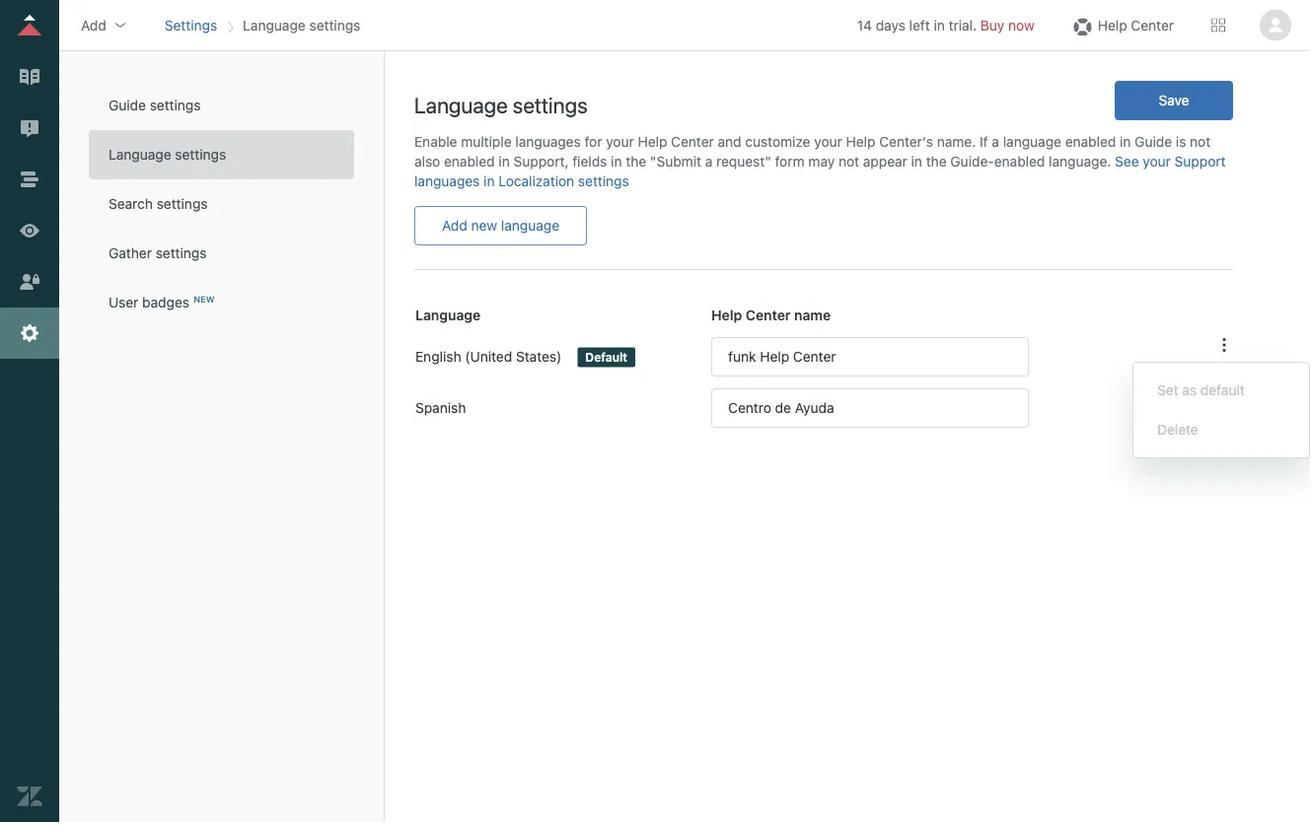 Task type: vqa. For each thing, say whether or not it's contained in the screenshot.
the rightmost Language settings
yes



Task type: describe. For each thing, give the bounding box(es) containing it.
language up search at the left top of page
[[109, 147, 171, 163]]

form
[[775, 153, 805, 170]]

help center button
[[1064, 10, 1180, 40]]

appear
[[863, 153, 908, 170]]

states)
[[516, 349, 562, 365]]

settings
[[165, 17, 217, 33]]

days
[[876, 17, 906, 33]]

1 vertical spatial not
[[839, 153, 859, 170]]

help left name
[[711, 307, 742, 324]]

trial.
[[949, 17, 977, 33]]

language up english
[[415, 307, 481, 324]]

2 horizontal spatial enabled
[[1065, 134, 1116, 150]]

center for help center
[[1131, 17, 1174, 33]]

as
[[1182, 382, 1197, 399]]

center inside enable multiple languages for your help center and customize your help center's name. if a language enabled in guide is not also enabled in support, fields in the "submit a request" form may not appear in the guide-enabled language.
[[671, 134, 714, 150]]

help up the appear
[[846, 134, 876, 150]]

support
[[1175, 153, 1226, 170]]

your inside the see your support languages in localization settings
[[1143, 153, 1171, 170]]

settings inside navigation
[[309, 17, 360, 33]]

1 the from the left
[[626, 153, 646, 170]]

guide inside enable multiple languages for your help center and customize your help center's name. if a language enabled in guide is not also enabled in support, fields in the "submit a request" form may not appear in the guide-enabled language.
[[1135, 134, 1172, 150]]

english
[[415, 349, 461, 365]]

see your support languages in localization settings
[[414, 153, 1226, 189]]

settings inside the language settings link
[[175, 147, 226, 163]]

set
[[1157, 382, 1179, 399]]

set as default menu item
[[1134, 371, 1309, 410]]

localization
[[498, 173, 574, 189]]

0 vertical spatial guide
[[109, 97, 146, 113]]

language up multiple
[[414, 92, 508, 117]]

gather
[[109, 245, 152, 261]]

help up "submit
[[638, 134, 667, 150]]

center for help center name
[[746, 307, 791, 324]]

add button
[[75, 10, 134, 40]]

user badges new
[[109, 294, 215, 311]]

delete
[[1157, 422, 1199, 438]]

zendesk image
[[17, 784, 42, 810]]

add for add new language
[[442, 218, 467, 234]]

now
[[1008, 17, 1035, 33]]

support,
[[514, 153, 569, 170]]

customize
[[745, 134, 811, 150]]

settings link
[[165, 17, 217, 33]]

add new language button
[[414, 206, 587, 246]]

search settings
[[109, 196, 208, 212]]

and
[[718, 134, 742, 150]]

settings inside gather settings link
[[156, 245, 207, 261]]

enable multiple languages for your help center and customize your help center's name. if a language enabled in guide is not also enabled in support, fields in the "submit a request" form may not appear in the guide-enabled language.
[[414, 134, 1211, 170]]

settings image
[[17, 321, 42, 346]]

help inside button
[[1098, 17, 1127, 33]]

help center name
[[711, 307, 831, 324]]

search
[[109, 196, 153, 212]]

search settings link
[[89, 180, 354, 229]]

is
[[1176, 134, 1186, 150]]

guide settings
[[109, 97, 201, 113]]

user permissions image
[[17, 269, 42, 295]]

buy
[[981, 17, 1005, 33]]

english (united states)
[[415, 349, 562, 365]]

default
[[585, 350, 628, 364]]

languages inside enable multiple languages for your help center and customize your help center's name. if a language enabled in guide is not also enabled in support, fields in the "submit a request" form may not appear in the guide-enabled language.
[[515, 134, 581, 150]]

1 horizontal spatial not
[[1190, 134, 1211, 150]]

also
[[414, 153, 440, 170]]

language settings link
[[89, 130, 354, 180]]



Task type: locate. For each thing, give the bounding box(es) containing it.
center's
[[879, 134, 933, 150]]

None text field
[[711, 337, 1029, 377]]

in inside the see your support languages in localization settings
[[484, 173, 495, 189]]

enabled down multiple
[[444, 153, 495, 170]]

request"
[[716, 153, 771, 170]]

the down name.
[[926, 153, 947, 170]]

languages down also
[[414, 173, 480, 189]]

new
[[471, 218, 497, 234]]

see
[[1115, 153, 1139, 170]]

settings inside 'search settings' link
[[157, 196, 208, 212]]

add for add
[[81, 17, 106, 33]]

delete menu item
[[1134, 410, 1309, 450]]

1 vertical spatial add
[[442, 218, 467, 234]]

center up "submit
[[671, 134, 714, 150]]

0 vertical spatial language settings
[[243, 17, 360, 33]]

navigation containing settings
[[161, 10, 364, 40]]

the
[[626, 153, 646, 170], [926, 153, 947, 170]]

settings inside guide settings link
[[150, 97, 201, 113]]

customize design image
[[17, 218, 42, 244]]

0 horizontal spatial language settings
[[109, 147, 226, 163]]

the left "submit
[[626, 153, 646, 170]]

left
[[909, 17, 930, 33]]

help right now
[[1098, 17, 1127, 33]]

1 horizontal spatial guide
[[1135, 134, 1172, 150]]

navigation
[[161, 10, 364, 40]]

set as default
[[1157, 382, 1245, 399]]

add inside popup button
[[81, 17, 106, 33]]

settings
[[309, 17, 360, 33], [513, 92, 588, 117], [150, 97, 201, 113], [175, 147, 226, 163], [578, 173, 629, 189], [157, 196, 208, 212], [156, 245, 207, 261]]

0 horizontal spatial your
[[606, 134, 634, 150]]

your
[[606, 134, 634, 150], [814, 134, 842, 150], [1143, 153, 1171, 170]]

14 days left in trial. buy now
[[857, 17, 1035, 33]]

see your support languages in localization settings link
[[414, 153, 1226, 189]]

language right settings "link"
[[243, 17, 306, 33]]

language inside navigation
[[243, 17, 306, 33]]

2 horizontal spatial center
[[1131, 17, 1174, 33]]

center inside help center button
[[1131, 17, 1174, 33]]

add inside button
[[442, 218, 467, 234]]

"submit
[[650, 153, 701, 170]]

language down 'localization'
[[501, 218, 559, 234]]

arrange content image
[[17, 167, 42, 192]]

languages up support,
[[515, 134, 581, 150]]

0 vertical spatial not
[[1190, 134, 1211, 150]]

help
[[1098, 17, 1127, 33], [638, 134, 667, 150], [846, 134, 876, 150], [711, 307, 742, 324]]

center left the 'zendesk products' "icon"
[[1131, 17, 1174, 33]]

0 horizontal spatial guide
[[109, 97, 146, 113]]

gather settings
[[109, 245, 207, 261]]

0 horizontal spatial language
[[501, 218, 559, 234]]

user
[[109, 294, 139, 311]]

settings inside the see your support languages in localization settings
[[578, 173, 629, 189]]

default
[[1201, 382, 1245, 399]]

1 horizontal spatial a
[[992, 134, 999, 150]]

0 horizontal spatial add
[[81, 17, 106, 33]]

2 vertical spatial language settings
[[109, 147, 226, 163]]

guide
[[109, 97, 146, 113], [1135, 134, 1172, 150]]

2 vertical spatial center
[[746, 307, 791, 324]]

language.
[[1049, 153, 1111, 170]]

0 horizontal spatial languages
[[414, 173, 480, 189]]

2 horizontal spatial language settings
[[414, 92, 588, 117]]

zendesk products image
[[1212, 18, 1225, 32]]

center left name
[[746, 307, 791, 324]]

save button
[[1115, 81, 1233, 120]]

1 horizontal spatial enabled
[[994, 153, 1045, 170]]

a right if
[[992, 134, 999, 150]]

guide-
[[950, 153, 994, 170]]

languages
[[515, 134, 581, 150], [414, 173, 480, 189]]

enabled
[[1065, 134, 1116, 150], [444, 153, 495, 170], [994, 153, 1045, 170]]

0 vertical spatial languages
[[515, 134, 581, 150]]

add left new
[[442, 218, 467, 234]]

name
[[794, 307, 831, 324]]

1 horizontal spatial center
[[746, 307, 791, 324]]

0 vertical spatial center
[[1131, 17, 1174, 33]]

language settings inside navigation
[[243, 17, 360, 33]]

your right see
[[1143, 153, 1171, 170]]

spanish
[[415, 400, 466, 416]]

may
[[808, 153, 835, 170]]

1 vertical spatial a
[[705, 153, 713, 170]]

for
[[585, 134, 602, 150]]

0 vertical spatial language
[[1003, 134, 1062, 150]]

(united
[[465, 349, 512, 365]]

1 vertical spatial language
[[501, 218, 559, 234]]

1 horizontal spatial language
[[1003, 134, 1062, 150]]

language settings
[[243, 17, 360, 33], [414, 92, 588, 117], [109, 147, 226, 163]]

save
[[1159, 92, 1189, 109]]

moderate content image
[[17, 115, 42, 141]]

language
[[243, 17, 306, 33], [414, 92, 508, 117], [109, 147, 171, 163], [415, 307, 481, 324]]

your up may on the right of page
[[814, 134, 842, 150]]

add new language
[[442, 218, 559, 234]]

your right for
[[606, 134, 634, 150]]

2 horizontal spatial your
[[1143, 153, 1171, 170]]

guide down add popup button
[[109, 97, 146, 113]]

add
[[81, 17, 106, 33], [442, 218, 467, 234]]

center
[[1131, 17, 1174, 33], [671, 134, 714, 150], [746, 307, 791, 324]]

guide settings link
[[89, 81, 354, 130]]

language
[[1003, 134, 1062, 150], [501, 218, 559, 234]]

1 vertical spatial guide
[[1135, 134, 1172, 150]]

enabled up the language.
[[1065, 134, 1116, 150]]

1 vertical spatial languages
[[414, 173, 480, 189]]

1 horizontal spatial languages
[[515, 134, 581, 150]]

not right may on the right of page
[[839, 153, 859, 170]]

gather settings link
[[89, 229, 354, 278]]

language inside add new language button
[[501, 218, 559, 234]]

badges
[[142, 294, 189, 311]]

if
[[980, 134, 988, 150]]

new
[[193, 294, 215, 304]]

0 horizontal spatial a
[[705, 153, 713, 170]]

0 horizontal spatial center
[[671, 134, 714, 150]]

0 vertical spatial a
[[992, 134, 999, 150]]

0 vertical spatial add
[[81, 17, 106, 33]]

guide left is
[[1135, 134, 1172, 150]]

not
[[1190, 134, 1211, 150], [839, 153, 859, 170]]

1 vertical spatial language settings
[[414, 92, 588, 117]]

None text field
[[711, 389, 1029, 428]]

help center
[[1098, 17, 1174, 33]]

0 horizontal spatial the
[[626, 153, 646, 170]]

0 horizontal spatial enabled
[[444, 153, 495, 170]]

add left settings "link"
[[81, 17, 106, 33]]

a right "submit
[[705, 153, 713, 170]]

14
[[857, 17, 872, 33]]

1 horizontal spatial your
[[814, 134, 842, 150]]

2 the from the left
[[926, 153, 947, 170]]

language inside enable multiple languages for your help center and customize your help center's name. if a language enabled in guide is not also enabled in support, fields in the "submit a request" form may not appear in the guide-enabled language.
[[1003, 134, 1062, 150]]

enable
[[414, 134, 457, 150]]

in
[[934, 17, 945, 33], [1120, 134, 1131, 150], [499, 153, 510, 170], [611, 153, 622, 170], [911, 153, 922, 170], [484, 173, 495, 189]]

fields
[[572, 153, 607, 170]]

name.
[[937, 134, 976, 150]]

multiple
[[461, 134, 512, 150]]

1 horizontal spatial language settings
[[243, 17, 360, 33]]

1 horizontal spatial add
[[442, 218, 467, 234]]

languages inside the see your support languages in localization settings
[[414, 173, 480, 189]]

0 horizontal spatial not
[[839, 153, 859, 170]]

1 vertical spatial center
[[671, 134, 714, 150]]

enabled left the language.
[[994, 153, 1045, 170]]

language right if
[[1003, 134, 1062, 150]]

not right is
[[1190, 134, 1211, 150]]

manage articles image
[[17, 64, 42, 90]]

1 horizontal spatial the
[[926, 153, 947, 170]]

a
[[992, 134, 999, 150], [705, 153, 713, 170]]



